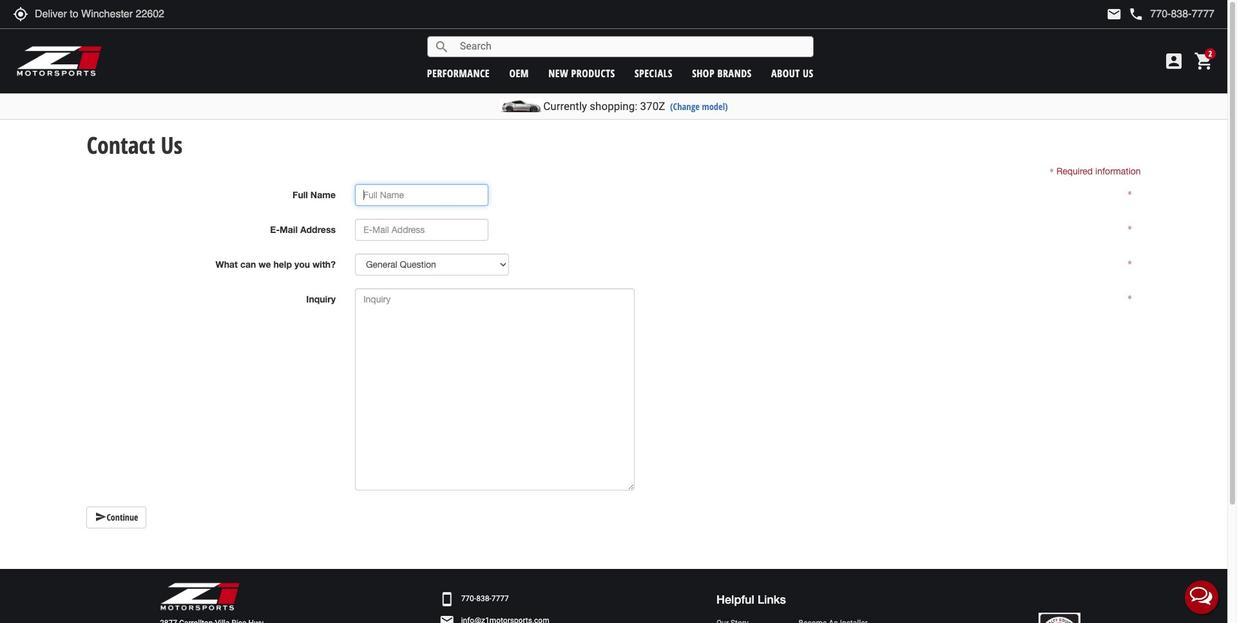 Task type: locate. For each thing, give the bounding box(es) containing it.
What can we help you with? text field
[[355, 219, 489, 241]]

continue
[[107, 511, 138, 524]]

helpful links
[[717, 593, 786, 607]]

helpful
[[717, 593, 754, 607]]

smartphone
[[439, 592, 455, 607]]

asterisk image
[[1050, 168, 1054, 177]]

products
[[571, 66, 615, 80]]

send
[[95, 511, 107, 523]]

0 horizontal spatial us
[[161, 130, 183, 161]]

brands
[[718, 66, 752, 80]]

shop brands link
[[692, 66, 752, 80]]

shop
[[692, 66, 715, 80]]

about us
[[771, 66, 814, 80]]

Full Name text field
[[355, 184, 489, 206]]

specials
[[635, 66, 673, 80]]

us right about
[[803, 66, 814, 80]]

we
[[259, 259, 271, 270]]

7777
[[491, 595, 509, 604]]

phone
[[1129, 6, 1144, 22]]

1 vertical spatial us
[[161, 130, 183, 161]]

contact us
[[87, 130, 183, 161]]

us
[[803, 66, 814, 80], [161, 130, 183, 161]]

performance
[[427, 66, 490, 80]]

770-838-7777 link
[[461, 594, 509, 605]]

mail
[[280, 224, 298, 235]]

phone link
[[1129, 6, 1215, 22]]

help
[[274, 259, 292, 270]]

0 vertical spatial us
[[803, 66, 814, 80]]

links
[[758, 593, 786, 607]]

new products
[[549, 66, 615, 80]]

z1 motorsports logo image
[[16, 45, 103, 77]]

mail
[[1107, 6, 1122, 22]]

Inquiry text field
[[355, 288, 635, 491]]

z1 company logo image
[[160, 582, 240, 612]]

us right the contact
[[161, 130, 183, 161]]

search
[[434, 39, 450, 54]]

account_box link
[[1161, 51, 1188, 72]]

information
[[1096, 166, 1141, 176]]

required
[[1057, 166, 1093, 176]]

specials link
[[635, 66, 673, 80]]

oem link
[[509, 66, 529, 80]]

what
[[216, 259, 238, 270]]

1 horizontal spatial us
[[803, 66, 814, 80]]

address
[[300, 224, 336, 235]]

my_location
[[13, 6, 28, 22]]



Task type: describe. For each thing, give the bounding box(es) containing it.
name
[[310, 189, 336, 200]]

e-
[[270, 224, 280, 235]]

shopping_cart link
[[1191, 51, 1215, 72]]

shop brands
[[692, 66, 752, 80]]

with?
[[312, 259, 336, 270]]

currently
[[543, 100, 587, 113]]

Search search field
[[450, 37, 813, 57]]

(change model) link
[[670, 101, 728, 113]]

370z
[[640, 100, 665, 113]]

(change
[[670, 101, 700, 113]]

838-
[[476, 595, 491, 604]]

new products link
[[549, 66, 615, 80]]

us for about us
[[803, 66, 814, 80]]

performance link
[[427, 66, 490, 80]]

mail phone
[[1107, 6, 1144, 22]]

model)
[[702, 101, 728, 113]]

sema member logo image
[[1039, 614, 1081, 624]]

what can we help you with?
[[216, 259, 336, 270]]

smartphone 770-838-7777
[[439, 592, 509, 607]]

mail link
[[1107, 6, 1122, 22]]

full
[[293, 189, 308, 200]]

inquiry
[[306, 294, 336, 305]]

contact
[[87, 130, 155, 161]]

you
[[294, 259, 310, 270]]

currently shopping: 370z (change model)
[[543, 100, 728, 113]]

oem
[[509, 66, 529, 80]]

send continue
[[95, 511, 138, 524]]

full name
[[293, 189, 336, 200]]

required information
[[1054, 166, 1141, 176]]

new
[[549, 66, 568, 80]]

can
[[240, 259, 256, 270]]

770-
[[461, 595, 476, 604]]

about us link
[[771, 66, 814, 80]]

e-mail address
[[270, 224, 336, 235]]

shopping:
[[590, 100, 638, 113]]

us for contact us
[[161, 130, 183, 161]]

account_box
[[1164, 51, 1184, 72]]

shopping_cart
[[1194, 51, 1215, 72]]

about
[[771, 66, 800, 80]]



Task type: vqa. For each thing, say whether or not it's contained in the screenshot.
Inquiry text field
yes



